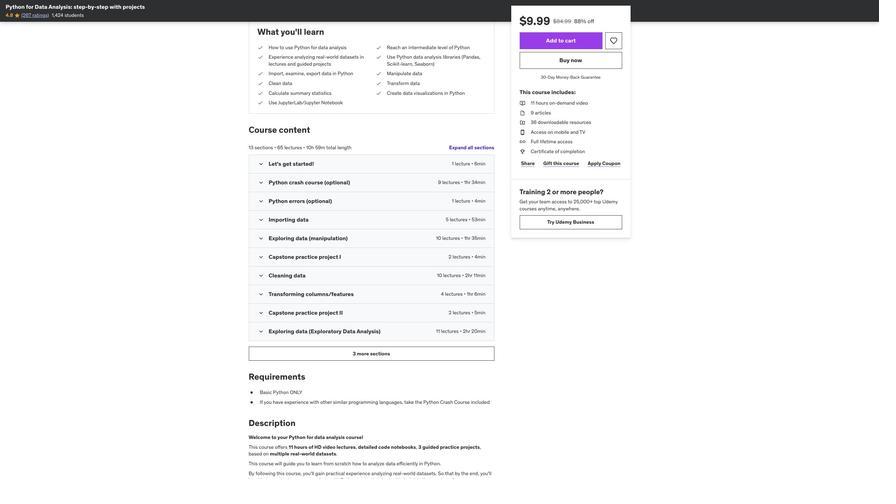 Task type: describe. For each thing, give the bounding box(es) containing it.
1 horizontal spatial course
[[455, 399, 470, 405]]

day
[[548, 74, 556, 80]]

real- inside this course will guide you to learn from scratch how to analyze data efficiently in python. by following this course, you'll gain practical experience analyzing real-world datasets. so that by the end, you'll be able to conduct your own analysis with python, and extract valuable insights that can transform you
[[393, 470, 404, 477]]

2 vertical spatial 1hr
[[467, 291, 474, 297]]

this for this course will guide you to learn from scratch how to analyze data efficiently in python. by following this course, you'll gain practical experience analyzing real-world datasets. so that by the end, you'll be able to conduct your own analysis with python, and extract valuable insights that can transform you
[[249, 461, 258, 467]]

and inside experience analyzing real-world datasets in lectures and guided projects
[[288, 61, 296, 67]]

by
[[249, 470, 255, 477]]

capstone practice project i
[[269, 253, 341, 260]]

i
[[340, 253, 341, 260]]

description
[[249, 418, 296, 429]]

1,424 students
[[52, 12, 84, 18]]

3 inside button
[[353, 351, 356, 357]]

transforming columns/features
[[269, 291, 354, 298]]

11 for 11 lectures • 2hr 20min
[[436, 328, 440, 335]]

ratings)
[[32, 12, 49, 18]]

4min for capstone practice project i
[[475, 254, 486, 260]]

lectures for python crash course (optional)
[[443, 179, 460, 186]]

• left 10h 59m
[[303, 144, 305, 151]]

python up notebook
[[338, 70, 354, 77]]

xsmall image for 9
[[520, 109, 526, 116]]

courses
[[520, 205, 537, 212]]

1 vertical spatial hours
[[294, 444, 308, 450]]

scratch
[[335, 461, 351, 467]]

data right export
[[322, 70, 332, 77]]

$9.99
[[520, 14, 551, 28]]

11 lectures • 2hr 20min
[[436, 328, 486, 335]]

python up 4.8
[[6, 3, 25, 10]]

0 horizontal spatial sections
[[255, 144, 273, 151]]

use for use python data analysis libraries (pandas, scikit-learn, seaborn)
[[387, 54, 396, 60]]

xsmall image for certificate
[[520, 148, 526, 155]]

course,
[[286, 470, 302, 477]]

use
[[286, 44, 293, 50]]

guarantee
[[581, 74, 601, 80]]

python right visualizations
[[450, 90, 465, 96]]

0 horizontal spatial with
[[110, 3, 122, 10]]

valuable
[[385, 477, 403, 479]]

lectures for cleaning data
[[444, 272, 461, 279]]

0 vertical spatial for
[[26, 3, 34, 10]]

learn inside this course will guide you to learn from scratch how to analyze data efficiently in python. by following this course, you'll gain practical experience analyzing real-world datasets. so that by the end, you'll be able to conduct your own analysis with python, and extract valuable insights that can transform you
[[312, 461, 323, 467]]

now
[[571, 57, 583, 64]]

how to use python for data analysis
[[269, 44, 347, 50]]

(pandas,
[[462, 54, 481, 60]]

10 for cleaning data
[[437, 272, 442, 279]]

data inside this course will guide you to learn from scratch how to analyze data efficiently in python. by following this course, you'll gain practical experience analyzing real-world datasets. so that by the end, you'll be able to conduct your own analysis with python, and extract valuable insights that can transform you
[[386, 461, 396, 467]]

columns/features
[[306, 291, 354, 298]]

use for use jupyterlab/jupyter notebook
[[269, 99, 277, 106]]

if you have experience with other similar programming languages, take the python crash course included
[[260, 399, 490, 405]]

welcome
[[249, 434, 271, 441]]

1 horizontal spatial you'll
[[303, 470, 314, 477]]

1 vertical spatial video
[[323, 444, 336, 450]]

xsmall image for clean
[[258, 80, 263, 87]]

0 vertical spatial (optional)
[[325, 179, 350, 186]]

datasets.
[[417, 470, 437, 477]]

11 for 11 hours on-demand video
[[531, 100, 535, 106]]

0 horizontal spatial udemy
[[556, 219, 572, 225]]

detailed
[[358, 444, 378, 450]]

data down transform data
[[403, 90, 413, 96]]

from
[[324, 461, 334, 467]]

notebook
[[321, 99, 343, 106]]

0 vertical spatial experience
[[285, 399, 309, 405]]

try
[[548, 219, 555, 225]]

5
[[446, 217, 449, 223]]

data down capstone practice project ii
[[296, 328, 308, 335]]

1 for let's get started!
[[452, 161, 454, 167]]

by-
[[88, 3, 97, 10]]

lectures for exploring data (manipulation)
[[443, 235, 460, 241]]

statistics
[[312, 90, 332, 96]]

0 vertical spatial access
[[558, 139, 573, 145]]

get
[[283, 160, 292, 167]]

libraries
[[443, 54, 461, 60]]

try udemy business link
[[520, 215, 623, 229]]

$9.99 $84.99 88% off
[[520, 14, 595, 28]]

real- inside experience analyzing real-world datasets in lectures and guided projects
[[316, 54, 327, 60]]

team
[[540, 199, 551, 205]]

2 for capstone practice project ii
[[449, 310, 452, 316]]

python up multiple real-world datasets .
[[289, 434, 306, 441]]

xsmall image for calculate
[[258, 90, 263, 97]]

analysis:
[[49, 3, 72, 10]]

• for capstone practice project i
[[472, 254, 474, 260]]

off
[[588, 18, 595, 25]]

0 vertical spatial on
[[548, 129, 554, 135]]

programming
[[349, 399, 379, 405]]

to inside training 2 or more people? get your team access to 25,000+ top udemy courses anytime, anywhere.
[[568, 199, 573, 205]]

python.
[[425, 461, 441, 467]]

this course includes:
[[520, 88, 576, 95]]

• for importing data
[[469, 217, 471, 223]]

udemy inside training 2 or more people? get your team access to 25,000+ top udemy courses anytime, anywhere.
[[603, 199, 618, 205]]

able
[[256, 477, 265, 479]]

step-
[[74, 3, 88, 10]]

2 6min from the top
[[475, 291, 486, 297]]

1 vertical spatial of
[[556, 148, 560, 155]]

• for exploring data (manipulation)
[[462, 235, 463, 241]]

2 inside training 2 or more people? get your team access to 25,000+ top udemy courses anytime, anywhere.
[[547, 187, 551, 196]]

to down multiple real-world datasets .
[[306, 461, 310, 467]]

gift
[[544, 160, 553, 167]]

(267
[[21, 12, 31, 18]]

more inside 3 more sections button
[[357, 351, 369, 357]]

and inside this course will guide you to learn from scratch how to analyze data efficiently in python. by following this course, you'll gain practical experience analyzing real-world datasets. so that by the end, you'll be able to conduct your own analysis with python, and extract valuable insights that can transform you
[[359, 477, 367, 479]]

exploring for exploring data (manipulation)
[[269, 235, 295, 242]]

experience
[[269, 54, 294, 60]]

small image for importing
[[258, 217, 265, 224]]

2 vertical spatial 11
[[289, 444, 293, 450]]

13 sections • 65 lectures • 10h 59m total length
[[249, 144, 352, 151]]

xsmall image for experience
[[258, 54, 263, 61]]

2 for capstone practice project i
[[449, 254, 452, 260]]

1 horizontal spatial data
[[343, 328, 356, 335]]

• for let's get started!
[[472, 161, 474, 167]]

length
[[338, 144, 352, 151]]

how
[[353, 461, 362, 467]]

what you'll learn
[[258, 26, 324, 37]]

to up offers
[[272, 434, 277, 441]]

capstone for capstone practice project i
[[269, 253, 295, 260]]

buy
[[560, 57, 570, 64]]

share
[[522, 160, 535, 167]]

training
[[520, 187, 546, 196]]

small image for python
[[258, 179, 265, 186]]

anywhere.
[[558, 205, 581, 212]]

2 vertical spatial projects
[[461, 444, 480, 450]]

(exploratory
[[309, 328, 342, 335]]

0 vertical spatial projects
[[123, 3, 145, 10]]

exploring for exploring data (exploratory data analysis)
[[269, 328, 295, 335]]

data right clean
[[283, 80, 292, 86]]

reach an intermediate level of python
[[387, 44, 470, 50]]

1 horizontal spatial that
[[445, 470, 454, 477]]

basic
[[260, 389, 272, 396]]

xsmall image for 11
[[520, 100, 526, 107]]

1 , from the left
[[356, 444, 357, 450]]

xsmall image for if
[[249, 399, 254, 406]]

downloadable
[[538, 119, 569, 125]]

on inside , based on
[[263, 451, 269, 457]]

2hr for exploring data (exploratory data analysis)
[[463, 328, 471, 335]]

export
[[307, 70, 321, 77]]

course right crash
[[305, 179, 323, 186]]

1 horizontal spatial this
[[554, 160, 563, 167]]

python inside 'use python data analysis libraries (pandas, scikit-learn, seaborn)'
[[397, 54, 413, 60]]

9 for 9 lectures • 1hr 34min
[[438, 179, 441, 186]]

lecture for let's get started!
[[455, 161, 471, 167]]

projects inside experience analyzing real-world datasets in lectures and guided projects
[[314, 61, 331, 67]]

data right cleaning
[[294, 272, 306, 279]]

python left errors
[[269, 198, 288, 205]]

more inside training 2 or more people? get your team access to 25,000+ top udemy courses anytime, anywhere.
[[561, 187, 577, 196]]

1 horizontal spatial video
[[577, 100, 588, 106]]

1 vertical spatial 3
[[419, 444, 422, 450]]

certificate
[[531, 148, 554, 155]]

course for this course offers 11 hours of hd video lectures , detailed code notebooks , 3 guided practice projects
[[259, 444, 274, 450]]

share button
[[520, 157, 537, 171]]

xsmall image for transform
[[376, 80, 382, 87]]

analysis)
[[357, 328, 381, 335]]

errors
[[289, 198, 305, 205]]

project for ii
[[319, 309, 338, 316]]

clean
[[269, 80, 281, 86]]

business
[[573, 219, 595, 225]]

2 vertical spatial of
[[309, 444, 314, 450]]

xsmall image for use
[[258, 99, 263, 106]]

0 horizontal spatial you'll
[[281, 26, 302, 37]]

summary
[[291, 90, 311, 96]]

datasets inside experience analyzing real-world datasets in lectures and guided projects
[[340, 54, 359, 60]]

top
[[594, 199, 602, 205]]

sections for 3 more sections
[[370, 351, 390, 357]]

• for exploring data (exploratory data analysis)
[[460, 328, 462, 335]]

xsmall image for create
[[376, 90, 382, 97]]

python left crash
[[269, 179, 288, 186]]

10 lectures • 2hr 11min
[[437, 272, 486, 279]]

let's
[[269, 160, 282, 167]]

2 horizontal spatial you'll
[[481, 470, 492, 477]]

only
[[290, 389, 303, 396]]

based
[[249, 451, 262, 457]]

to down following
[[266, 477, 270, 479]]

transform
[[387, 80, 409, 86]]

python left the crash
[[424, 399, 439, 405]]

xsmall image for manipulate
[[376, 70, 382, 77]]

data up experience analyzing real-world datasets in lectures and guided projects
[[319, 44, 328, 50]]

data up capstone practice project i
[[296, 235, 308, 242]]

add to cart
[[547, 37, 576, 44]]

• for capstone practice project ii
[[472, 310, 474, 316]]

35min
[[472, 235, 486, 241]]

capstone practice project ii
[[269, 309, 343, 316]]

notebooks
[[391, 444, 416, 450]]

1 vertical spatial guided
[[423, 444, 439, 450]]

full lifetime access
[[531, 139, 573, 145]]

this course will guide you to learn from scratch how to analyze data efficiently in python. by following this course, you'll gain practical experience analyzing real-world datasets. so that by the end, you'll be able to conduct your own analysis with python, and extract valuable insights that can transform you
[[249, 461, 492, 479]]

sections for expand all sections
[[475, 144, 495, 151]]

0 vertical spatial course
[[249, 124, 277, 135]]

• for python errors (optional)
[[472, 198, 474, 204]]

1 vertical spatial (optional)
[[307, 198, 332, 205]]

reach
[[387, 44, 401, 50]]

0 horizontal spatial you
[[264, 399, 272, 405]]

buy now
[[560, 57, 583, 64]]

extract
[[368, 477, 383, 479]]

lectures right 65
[[285, 144, 302, 151]]

you inside this course will guide you to learn from scratch how to analyze data efficiently in python. by following this course, you'll gain practical experience analyzing real-world datasets. so that by the end, you'll be able to conduct your own analysis with python, and extract valuable insights that can transform you
[[297, 461, 305, 467]]

take
[[405, 399, 414, 405]]

analysis inside 'use python data analysis libraries (pandas, scikit-learn, seaborn)'
[[425, 54, 442, 60]]

basic python only
[[260, 389, 303, 396]]

data down seaborn)
[[413, 70, 423, 77]]

1 vertical spatial datasets
[[316, 451, 337, 457]]

level
[[438, 44, 448, 50]]

step
[[97, 3, 108, 10]]

guided inside experience analyzing real-world datasets in lectures and guided projects
[[297, 61, 312, 67]]

0 horizontal spatial data
[[35, 3, 47, 10]]



Task type: vqa. For each thing, say whether or not it's contained in the screenshot.


Task type: locate. For each thing, give the bounding box(es) containing it.
this for this course includes:
[[520, 88, 531, 95]]

money-
[[557, 74, 571, 80]]

more down analysis)
[[357, 351, 369, 357]]

this for this course offers 11 hours of hd video lectures , detailed code notebooks , 3 guided practice projects
[[249, 444, 258, 450]]

learn up how to use python for data analysis at top
[[304, 26, 324, 37]]

small image for capstone
[[258, 310, 265, 317]]

capstone for capstone practice project ii
[[269, 309, 295, 316]]

1 vertical spatial that
[[422, 477, 431, 479]]

1hr left 34min
[[465, 179, 471, 186]]

xsmall image for 36
[[520, 119, 526, 126]]

in inside experience analyzing real-world datasets in lectures and guided projects
[[360, 54, 364, 60]]

2 lecture from the top
[[455, 198, 471, 204]]

1 down 9 lectures • 1hr 34min at top
[[452, 198, 454, 204]]

with right step at the top of page
[[110, 3, 122, 10]]

2 horizontal spatial 11
[[531, 100, 535, 106]]

of down full lifetime access
[[556, 148, 560, 155]]

• left the '11min'
[[463, 272, 464, 279]]

lecture for python errors (optional)
[[455, 198, 471, 204]]

with left other
[[310, 399, 319, 405]]

calculate
[[269, 90, 289, 96]]

10 lectures • 1hr 35min
[[436, 235, 486, 241]]

.
[[337, 451, 338, 457]]

to right how
[[363, 461, 367, 467]]

2 lectures • 5min
[[449, 310, 486, 316]]

scikit-
[[387, 61, 402, 67]]

0 horizontal spatial on
[[263, 451, 269, 457]]

1 exploring from the top
[[269, 235, 295, 242]]

2 vertical spatial and
[[359, 477, 367, 479]]

xsmall image up course content
[[258, 99, 263, 106]]

access
[[558, 139, 573, 145], [552, 199, 567, 205]]

to inside button
[[559, 37, 564, 44]]

,
[[356, 444, 357, 450], [416, 444, 418, 450], [480, 444, 481, 450]]

exploring down capstone practice project ii
[[269, 328, 295, 335]]

0 horizontal spatial 3
[[353, 351, 356, 357]]

small image for capstone
[[258, 254, 265, 261]]

1 vertical spatial learn
[[312, 461, 323, 467]]

0 horizontal spatial that
[[422, 477, 431, 479]]

0 horizontal spatial of
[[309, 444, 314, 450]]

• for transforming columns/features
[[464, 291, 466, 297]]

3 , from the left
[[480, 444, 481, 450]]

real- up guide
[[291, 451, 302, 457]]

4 small image from the top
[[258, 254, 265, 261]]

1 horizontal spatial datasets
[[340, 54, 359, 60]]

course
[[532, 88, 551, 95], [564, 160, 580, 167], [305, 179, 323, 186], [259, 444, 274, 450], [259, 461, 274, 467]]

data inside 'use python data analysis libraries (pandas, scikit-learn, seaborn)'
[[414, 54, 424, 60]]

1 6min from the top
[[475, 161, 486, 167]]

0 vertical spatial lecture
[[455, 161, 471, 167]]

xsmall image left experience
[[258, 54, 263, 61]]

lectures inside experience analyzing real-world datasets in lectures and guided projects
[[269, 61, 287, 67]]

1 vertical spatial lecture
[[455, 198, 471, 204]]

xsmall image
[[258, 44, 263, 51], [376, 44, 382, 51], [376, 80, 382, 87], [258, 90, 263, 97], [258, 99, 263, 106], [520, 100, 526, 107], [520, 119, 526, 126], [520, 139, 526, 145], [520, 148, 526, 155], [249, 389, 254, 396]]

4min
[[475, 198, 486, 204], [475, 254, 486, 260]]

lectures for capstone practice project i
[[453, 254, 471, 260]]

1hr
[[465, 179, 471, 186], [465, 235, 471, 241], [467, 291, 474, 297]]

2 vertical spatial practice
[[440, 444, 460, 450]]

lectures right 5
[[450, 217, 468, 223]]

analysis up "." on the left bottom of page
[[326, 434, 345, 441]]

completion
[[561, 148, 586, 155]]

(267 ratings)
[[21, 12, 49, 18]]

experience down only
[[285, 399, 309, 405]]

analyzing inside this course will guide you to learn from scratch how to analyze data efficiently in python. by following this course, you'll gain practical experience analyzing real-world datasets. so that by the end, you'll be able to conduct your own analysis with python, and extract valuable insights that can transform you
[[372, 470, 392, 477]]

xsmall image left the full
[[520, 139, 526, 145]]

3 more sections
[[353, 351, 390, 357]]

1 small image from the top
[[258, 198, 265, 205]]

python for data analysis: step-by-step with projects
[[6, 3, 145, 10]]

0 horizontal spatial projects
[[123, 3, 145, 10]]

0 horizontal spatial world
[[302, 451, 315, 457]]

gift this course link
[[542, 157, 581, 171]]

0 vertical spatial 3
[[353, 351, 356, 357]]

1 4min from the top
[[475, 198, 486, 204]]

this up conduct
[[277, 470, 285, 477]]

0 vertical spatial with
[[110, 3, 122, 10]]

course right the crash
[[455, 399, 470, 405]]

sections
[[255, 144, 273, 151], [475, 144, 495, 151], [370, 351, 390, 357]]

small image for cleaning
[[258, 272, 265, 279]]

exploring data (exploratory data analysis)
[[269, 328, 381, 335]]

0 horizontal spatial this
[[277, 470, 285, 477]]

small image for let's
[[258, 161, 265, 168]]

2hr left 20min
[[463, 328, 471, 335]]

2 down the '10 lectures • 1hr 35min'
[[449, 254, 452, 260]]

2 small image from the top
[[258, 179, 265, 186]]

2 small image from the top
[[258, 217, 265, 224]]

0 vertical spatial the
[[415, 399, 423, 405]]

manipulate data
[[387, 70, 423, 77]]

for up multiple real-world datasets .
[[307, 434, 314, 441]]

30-
[[541, 74, 548, 80]]

small image for transforming
[[258, 291, 265, 298]]

python up learn,
[[397, 54, 413, 60]]

0 vertical spatial analyzing
[[295, 54, 315, 60]]

course down completion
[[564, 160, 580, 167]]

use down calculate at the top left
[[269, 99, 277, 106]]

1 vertical spatial 10
[[437, 272, 442, 279]]

0 vertical spatial real-
[[316, 54, 327, 60]]

to left use
[[280, 44, 284, 50]]

20min
[[472, 328, 486, 335]]

1 horizontal spatial real-
[[316, 54, 327, 60]]

practice up python.
[[440, 444, 460, 450]]

with
[[110, 3, 122, 10], [310, 399, 319, 405], [330, 477, 340, 479]]

1 vertical spatial use
[[269, 99, 277, 106]]

• for cleaning data
[[463, 272, 464, 279]]

analysis up experience analyzing real-world datasets in lectures and guided projects
[[329, 44, 347, 50]]

lectures down 5
[[443, 235, 460, 241]]

small image for exploring
[[258, 235, 265, 242]]

1 for python errors (optional)
[[452, 198, 454, 204]]

53min
[[472, 217, 486, 223]]

practice down the exploring data (manipulation)
[[296, 253, 318, 260]]

real- down how to use python for data analysis at top
[[316, 54, 327, 60]]

0 horizontal spatial real-
[[291, 451, 302, 457]]

sections inside button
[[370, 351, 390, 357]]

0 horizontal spatial the
[[415, 399, 423, 405]]

an
[[402, 44, 408, 50]]

world up the insights at the bottom of page
[[404, 470, 416, 477]]

data down manipulate data
[[410, 80, 420, 86]]

1 horizontal spatial the
[[462, 470, 469, 477]]

your inside this course will guide you to learn from scratch how to analyze data efficiently in python. by following this course, you'll gain practical experience analyzing real-world datasets. so that by the end, you'll be able to conduct your own analysis with python, and extract valuable insights that can transform you
[[291, 477, 300, 479]]

own
[[301, 477, 310, 479]]

11 hours on-demand video
[[531, 100, 588, 106]]

for for welcome
[[307, 434, 314, 441]]

data up hd
[[315, 434, 325, 441]]

requirements
[[249, 371, 306, 382]]

xsmall image left clean
[[258, 80, 263, 87]]

2 vertical spatial world
[[404, 470, 416, 477]]

1 vertical spatial 2
[[449, 254, 452, 260]]

0 vertical spatial you
[[264, 399, 272, 405]]

1 horizontal spatial your
[[291, 477, 300, 479]]

python,
[[341, 477, 358, 479]]

your inside training 2 or more people? get your team access to 25,000+ top udemy courses anytime, anywhere.
[[529, 199, 539, 205]]

lectures left 5min
[[453, 310, 471, 316]]

udemy right top
[[603, 199, 618, 205]]

project left the i
[[319, 253, 338, 260]]

• down 34min
[[472, 198, 474, 204]]

0 vertical spatial 2hr
[[466, 272, 473, 279]]

sections inside dropdown button
[[475, 144, 495, 151]]

practice for ii
[[296, 309, 318, 316]]

1 vertical spatial 4min
[[475, 254, 486, 260]]

transforming
[[269, 291, 305, 298]]

6min up 5min
[[475, 291, 486, 297]]

xsmall image for import,
[[258, 70, 263, 77]]

xsmall image left calculate at the top left
[[258, 90, 263, 97]]

10h 59m
[[306, 144, 326, 151]]

lectures up "." on the left bottom of page
[[337, 444, 356, 450]]

python crash course (optional)
[[269, 179, 350, 186]]

lectures right 4
[[445, 291, 463, 297]]

cart
[[566, 37, 576, 44]]

this course offers 11 hours of hd video lectures , detailed code notebooks , 3 guided practice projects
[[249, 444, 480, 450]]

course up following
[[259, 461, 274, 467]]

65
[[278, 144, 283, 151]]

lectures up 10 lectures • 2hr 11min
[[453, 254, 471, 260]]

2 project from the top
[[319, 309, 338, 316]]

1 horizontal spatial with
[[310, 399, 319, 405]]

xsmall image left 36
[[520, 119, 526, 126]]

0 vertical spatial 9
[[531, 109, 534, 116]]

0 vertical spatial datasets
[[340, 54, 359, 60]]

$84.99
[[554, 18, 572, 25]]

2 1 from the top
[[452, 198, 454, 204]]

this inside this course will guide you to learn from scratch how to analyze data efficiently in python. by following this course, you'll gain practical experience analyzing real-world datasets. so that by the end, you'll be able to conduct your own analysis with python, and extract valuable insights that can transform you
[[249, 461, 258, 467]]

people?
[[579, 187, 604, 196]]

access inside training 2 or more people? get your team access to 25,000+ top udemy courses anytime, anywhere.
[[552, 199, 567, 205]]

to left cart
[[559, 37, 564, 44]]

4min for python errors (optional)
[[475, 198, 486, 204]]

projects up export
[[314, 61, 331, 67]]

0 vertical spatial that
[[445, 470, 454, 477]]

5 small image from the top
[[258, 310, 265, 317]]

small image
[[258, 161, 265, 168], [258, 179, 265, 186], [258, 235, 265, 242], [258, 254, 265, 261]]

10 for exploring data (manipulation)
[[436, 235, 442, 241]]

course for this course includes:
[[532, 88, 551, 95]]

xsmall image left 9 articles
[[520, 109, 526, 116]]

0 vertical spatial 10
[[436, 235, 442, 241]]

1 vertical spatial access
[[552, 199, 567, 205]]

students
[[65, 12, 84, 18]]

you'll up own
[[303, 470, 314, 477]]

0 horizontal spatial video
[[323, 444, 336, 450]]

analysis inside this course will guide you to learn from scratch how to analyze data efficiently in python. by following this course, you'll gain practical experience analyzing real-world datasets. so that by the end, you'll be able to conduct your own analysis with python, and extract valuable insights that can transform you
[[312, 477, 329, 479]]

0 vertical spatial of
[[449, 44, 454, 50]]

that up the transform
[[445, 470, 454, 477]]

project
[[319, 253, 338, 260], [319, 309, 338, 316]]

practice for i
[[296, 253, 318, 260]]

intermediate
[[409, 44, 437, 50]]

on
[[548, 129, 554, 135], [263, 451, 269, 457]]

0 vertical spatial learn
[[304, 26, 324, 37]]

python right use
[[295, 44, 310, 50]]

lectures
[[269, 61, 287, 67], [285, 144, 302, 151], [443, 179, 460, 186], [450, 217, 468, 223], [443, 235, 460, 241], [453, 254, 471, 260], [444, 272, 461, 279], [445, 291, 463, 297], [453, 310, 471, 316], [441, 328, 459, 335], [337, 444, 356, 450]]

xsmall image for reach
[[376, 44, 382, 51]]

lecture down expand
[[455, 161, 471, 167]]

small image for exploring
[[258, 328, 265, 335]]

1 lecture • 6min
[[452, 161, 486, 167]]

0 vertical spatial data
[[35, 3, 47, 10]]

this right gift
[[554, 160, 563, 167]]

9 for 9 articles
[[531, 109, 534, 116]]

let's get started!
[[269, 160, 314, 167]]

data down python errors (optional)
[[297, 216, 309, 223]]

xsmall image for full
[[520, 139, 526, 145]]

lectures for capstone practice project ii
[[453, 310, 471, 316]]

0 vertical spatial video
[[577, 100, 588, 106]]

1 lecture from the top
[[455, 161, 471, 167]]

expand all sections
[[450, 144, 495, 151]]

• up 2 lectures • 5min
[[464, 291, 466, 297]]

small image for python
[[258, 198, 265, 205]]

multiple real-world datasets .
[[270, 451, 338, 457]]

projects
[[123, 3, 145, 10], [314, 61, 331, 67], [461, 444, 480, 450]]

wishlist image
[[610, 37, 618, 45]]

1 capstone from the top
[[269, 253, 295, 260]]

python up (pandas,
[[455, 44, 470, 50]]

1 vertical spatial this
[[277, 470, 285, 477]]

1 down expand
[[452, 161, 454, 167]]

0 vertical spatial this
[[554, 160, 563, 167]]

0 vertical spatial 2
[[547, 187, 551, 196]]

use jupyterlab/jupyter notebook
[[269, 99, 343, 106]]

access
[[531, 129, 547, 135]]

mobile
[[555, 129, 570, 135]]

0 vertical spatial 6min
[[475, 161, 486, 167]]

analyzing inside experience analyzing real-world datasets in lectures and guided projects
[[295, 54, 315, 60]]

10
[[436, 235, 442, 241], [437, 272, 442, 279]]

sections down analysis)
[[370, 351, 390, 357]]

world inside this course will guide you to learn from scratch how to analyze data efficiently in python. by following this course, you'll gain practical experience analyzing real-world datasets. so that by the end, you'll be able to conduct your own analysis with python, and extract valuable insights that can transform you
[[404, 470, 416, 477]]

(optional)
[[325, 179, 350, 186], [307, 198, 332, 205]]

0 vertical spatial udemy
[[603, 199, 618, 205]]

2 horizontal spatial real-
[[393, 470, 404, 477]]

course up 13
[[249, 124, 277, 135]]

1 horizontal spatial hours
[[536, 100, 549, 106]]

for for how
[[311, 44, 317, 50]]

9
[[531, 109, 534, 116], [438, 179, 441, 186]]

2 horizontal spatial with
[[330, 477, 340, 479]]

data left analysis)
[[343, 328, 356, 335]]

hours up articles
[[536, 100, 549, 106]]

tv
[[580, 129, 586, 135]]

• for python crash course (optional)
[[462, 179, 463, 186]]

udemy right try
[[556, 219, 572, 225]]

6 small image from the top
[[258, 328, 265, 335]]

2 capstone from the top
[[269, 309, 295, 316]]

python up have
[[273, 389, 289, 396]]

1 vertical spatial world
[[302, 451, 315, 457]]

and left tv at the top of the page
[[571, 129, 579, 135]]

• left 5min
[[472, 310, 474, 316]]

0 horizontal spatial course
[[249, 124, 277, 135]]

9 articles
[[531, 109, 552, 116]]

1 vertical spatial experience
[[346, 470, 371, 477]]

world inside experience analyzing real-world datasets in lectures and guided projects
[[327, 54, 339, 60]]

manipulate
[[387, 70, 412, 77]]

world down how to use python for data analysis at top
[[327, 54, 339, 60]]

on-
[[550, 100, 557, 106]]

the right the by
[[462, 470, 469, 477]]

1 vertical spatial real-
[[291, 451, 302, 457]]

11
[[531, 100, 535, 106], [436, 328, 440, 335], [289, 444, 293, 450]]

course down welcome
[[259, 444, 274, 450]]

0 horizontal spatial hours
[[294, 444, 308, 450]]

lectures for importing data
[[450, 217, 468, 223]]

course inside this course will guide you to learn from scratch how to analyze data efficiently in python. by following this course, you'll gain practical experience analyzing real-world datasets. so that by the end, you'll be able to conduct your own analysis with python, and extract valuable insights that can transform you
[[259, 461, 274, 467]]

1 vertical spatial on
[[263, 451, 269, 457]]

and left extract
[[359, 477, 367, 479]]

2 horizontal spatial of
[[556, 148, 560, 155]]

the inside this course will guide you to learn from scratch how to analyze data efficiently in python. by following this course, you'll gain practical experience analyzing real-world datasets. so that by the end, you'll be able to conduct your own analysis with python, and extract valuable insights that can transform you
[[462, 470, 469, 477]]

0 vertical spatial capstone
[[269, 253, 295, 260]]

practice
[[296, 253, 318, 260], [296, 309, 318, 316], [440, 444, 460, 450]]

xsmall image
[[258, 54, 263, 61], [376, 54, 382, 61], [258, 70, 263, 77], [376, 70, 382, 77], [258, 80, 263, 87], [376, 90, 382, 97], [520, 109, 526, 116], [520, 129, 526, 136], [249, 399, 254, 406]]

learn up gain
[[312, 461, 323, 467]]

real- up valuable at bottom left
[[393, 470, 404, 477]]

guided up python.
[[423, 444, 439, 450]]

0 vertical spatial more
[[561, 187, 577, 196]]

started!
[[293, 160, 314, 167]]

sections right the all
[[475, 144, 495, 151]]

course for this course will guide you to learn from scratch how to analyze data efficiently in python. by following this course, you'll gain practical experience analyzing real-world datasets. so that by the end, you'll be able to conduct your own analysis with python, and extract valuable insights that can transform you
[[259, 461, 274, 467]]

1 vertical spatial exploring
[[269, 328, 295, 335]]

to up anywhere.
[[568, 199, 573, 205]]

use inside 'use python data analysis libraries (pandas, scikit-learn, seaborn)'
[[387, 54, 396, 60]]

• down expand all sections dropdown button
[[472, 161, 474, 167]]

1hr for course
[[465, 179, 471, 186]]

certificate of completion
[[531, 148, 586, 155]]

3 small image from the top
[[258, 235, 265, 242]]

how
[[269, 44, 279, 50]]

total
[[327, 144, 337, 151]]

insights
[[404, 477, 421, 479]]

1 horizontal spatial 9
[[531, 109, 534, 116]]

lectures down 2 lectures • 5min
[[441, 328, 459, 335]]

cleaning data
[[269, 272, 306, 279]]

0 vertical spatial hours
[[536, 100, 549, 106]]

with inside this course will guide you to learn from scratch how to analyze data efficiently in python. by following this course, you'll gain practical experience analyzing real-world datasets. so that by the end, you'll be able to conduct your own analysis with python, and extract valuable insights that can transform you
[[330, 477, 340, 479]]

1 horizontal spatial on
[[548, 129, 554, 135]]

2 vertical spatial your
[[291, 477, 300, 479]]

2hr left the '11min'
[[466, 272, 473, 279]]

you'll
[[281, 26, 302, 37], [303, 470, 314, 477], [481, 470, 492, 477]]

hd
[[315, 444, 322, 450]]

1 vertical spatial 6min
[[475, 291, 486, 297]]

examine,
[[286, 70, 305, 77]]

data right analyze
[[386, 461, 396, 467]]

lectures down 1 lecture • 6min
[[443, 179, 460, 186]]

udemy
[[603, 199, 618, 205], [556, 219, 572, 225]]

2
[[547, 187, 551, 196], [449, 254, 452, 260], [449, 310, 452, 316]]

2 exploring from the top
[[269, 328, 295, 335]]

exploring data (manipulation)
[[269, 235, 348, 242]]

25,000+
[[574, 199, 593, 205]]

0 horizontal spatial your
[[278, 434, 288, 441]]

similar
[[333, 399, 348, 405]]

1 vertical spatial the
[[462, 470, 469, 477]]

1 vertical spatial more
[[357, 351, 369, 357]]

xsmall image for access
[[520, 129, 526, 136]]

video
[[577, 100, 588, 106], [323, 444, 336, 450]]

analyzing
[[295, 54, 315, 60], [372, 470, 392, 477]]

be
[[249, 477, 254, 479]]

more right or
[[561, 187, 577, 196]]

0 horizontal spatial datasets
[[316, 451, 337, 457]]

3 small image from the top
[[258, 272, 265, 279]]

get
[[520, 199, 528, 205]]

1 vertical spatial with
[[310, 399, 319, 405]]

1 small image from the top
[[258, 161, 265, 168]]

this inside this course will guide you to learn from scratch how to analyze data efficiently in python. by following this course, you'll gain practical experience analyzing real-world datasets. so that by the end, you'll be able to conduct your own analysis with python, and extract valuable insights that can transform you
[[277, 470, 285, 477]]

other
[[321, 399, 332, 405]]

2 vertical spatial with
[[330, 477, 340, 479]]

1 vertical spatial course
[[455, 399, 470, 405]]

apply coupon
[[588, 160, 621, 167]]

, inside , based on
[[480, 444, 481, 450]]

0 horizontal spatial analyzing
[[295, 54, 315, 60]]

2 horizontal spatial and
[[571, 129, 579, 135]]

1 vertical spatial 2hr
[[463, 328, 471, 335]]

experience down how
[[346, 470, 371, 477]]

analysis down reach an intermediate level of python
[[425, 54, 442, 60]]

demand
[[557, 100, 575, 106]]

1 project from the top
[[319, 253, 338, 260]]

xsmall image for use
[[376, 54, 382, 61]]

xsmall image down "this course includes:"
[[520, 100, 526, 107]]

• left 65
[[275, 144, 276, 151]]

xsmall image for how
[[258, 44, 263, 51]]

of left hd
[[309, 444, 314, 450]]

small image
[[258, 198, 265, 205], [258, 217, 265, 224], [258, 272, 265, 279], [258, 291, 265, 298], [258, 310, 265, 317], [258, 328, 265, 335]]

0 vertical spatial 1
[[452, 161, 454, 167]]

importing data
[[269, 216, 309, 223]]

and up 'examine,'
[[288, 61, 296, 67]]

4.8
[[6, 12, 13, 18]]

you down multiple real-world datasets .
[[297, 461, 305, 467]]

1 vertical spatial and
[[571, 129, 579, 135]]

2 , from the left
[[416, 444, 418, 450]]

0 horizontal spatial 9
[[438, 179, 441, 186]]

0 horizontal spatial use
[[269, 99, 277, 106]]

learn
[[304, 26, 324, 37], [312, 461, 323, 467]]

0 vertical spatial 11
[[531, 100, 535, 106]]

expand all sections button
[[450, 141, 495, 155]]

2hr
[[466, 272, 473, 279], [463, 328, 471, 335]]

content
[[279, 124, 310, 135]]

2 4min from the top
[[475, 254, 486, 260]]

lectures for transforming columns/features
[[445, 291, 463, 297]]

experience inside this course will guide you to learn from scratch how to analyze data efficiently in python. by following this course, you'll gain practical experience analyzing real-world datasets. so that by the end, you'll be able to conduct your own analysis with python, and extract valuable insights that can transform you
[[346, 470, 371, 477]]

course
[[249, 124, 277, 135], [455, 399, 470, 405]]

xsmall image left how
[[258, 44, 263, 51]]

0 vertical spatial 1hr
[[465, 179, 471, 186]]

course down 30- on the right of the page
[[532, 88, 551, 95]]

with down 'practical'
[[330, 477, 340, 479]]

0 horizontal spatial guided
[[297, 61, 312, 67]]

2hr for cleaning data
[[466, 272, 473, 279]]

on up full lifetime access
[[548, 129, 554, 135]]

seaborn)
[[415, 61, 435, 67]]

project for i
[[319, 253, 338, 260]]

exploring down importing
[[269, 235, 295, 242]]

crash
[[441, 399, 453, 405]]

in inside this course will guide you to learn from scratch how to analyze data efficiently in python. by following this course, you'll gain practical experience analyzing real-world datasets. so that by the end, you'll be able to conduct your own analysis with python, and extract valuable insights that can transform you
[[420, 461, 423, 467]]

4 small image from the top
[[258, 291, 265, 298]]

1 1 from the top
[[452, 161, 454, 167]]

lectures for exploring data (exploratory data analysis)
[[441, 328, 459, 335]]

xsmall image for basic
[[249, 389, 254, 396]]

0 vertical spatial project
[[319, 253, 338, 260]]

1hr for (manipulation)
[[465, 235, 471, 241]]

1 horizontal spatial of
[[449, 44, 454, 50]]



